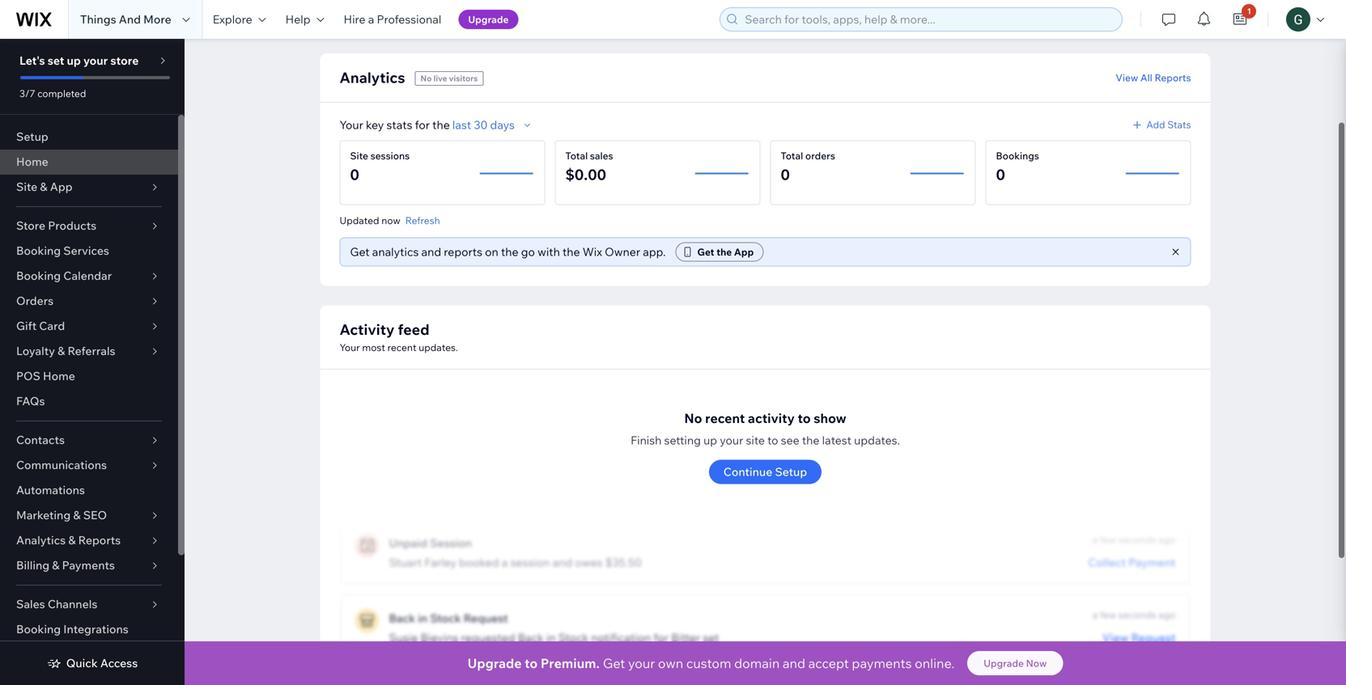 Task type: describe. For each thing, give the bounding box(es) containing it.
seconds for request
[[1119, 609, 1157, 621]]

site for site & app
[[16, 180, 37, 194]]

days
[[490, 118, 515, 132]]

no live visitors
[[421, 73, 478, 83]]

$35.50
[[605, 556, 642, 570]]

few for collect
[[1100, 534, 1117, 546]]

2 vertical spatial your
[[628, 656, 655, 672]]

& for site
[[40, 180, 47, 194]]

loyalty & referrals
[[16, 344, 115, 358]]

payments
[[62, 559, 115, 573]]

30
[[474, 118, 488, 132]]

store products button
[[0, 214, 178, 239]]

get for get the app
[[698, 246, 715, 258]]

see
[[781, 434, 800, 448]]

app.
[[643, 245, 666, 259]]

updates. inside no recent activity to show finish setting up your site to see the latest updates.
[[854, 434, 900, 448]]

0 for site
[[350, 166, 359, 184]]

orders
[[16, 294, 54, 308]]

activity
[[340, 321, 395, 339]]

seconds for payment
[[1119, 534, 1157, 546]]

faqs link
[[0, 389, 178, 415]]

sales channels
[[16, 598, 97, 612]]

let's
[[19, 53, 45, 68]]

communications button
[[0, 453, 178, 478]]

susie
[[389, 631, 418, 645]]

booking integrations
[[16, 623, 129, 637]]

online.
[[915, 656, 955, 672]]

wix
[[583, 245, 602, 259]]

1
[[1247, 6, 1252, 16]]

setup inside "sidebar" element
[[16, 130, 48, 144]]

1 horizontal spatial stock
[[558, 631, 589, 645]]

booking calendar
[[16, 269, 112, 283]]

0 horizontal spatial stock
[[430, 612, 461, 626]]

show
[[814, 410, 847, 427]]

accept
[[808, 656, 849, 672]]

back in stock request
[[389, 612, 508, 626]]

0 for total
[[781, 166, 790, 184]]

app for site & app
[[50, 180, 73, 194]]

1 vertical spatial back
[[518, 631, 544, 645]]

live
[[434, 73, 447, 83]]

domain
[[734, 656, 780, 672]]

stuart
[[389, 556, 422, 570]]

ago for collect payment
[[1159, 534, 1176, 546]]

home inside home 'link'
[[16, 155, 48, 169]]

get analytics and reports on the go with the wix owner app.
[[350, 245, 666, 259]]

orders button
[[0, 289, 178, 314]]

payment
[[1129, 556, 1176, 570]]

booked
[[459, 556, 499, 570]]

a few seconds ago for request
[[1093, 609, 1176, 621]]

contacts button
[[0, 428, 178, 453]]

1 button
[[1223, 0, 1258, 39]]

last 30 days button
[[453, 118, 534, 132]]

2 vertical spatial to
[[525, 656, 538, 672]]

contacts
[[16, 433, 65, 447]]

integrations
[[63, 623, 129, 637]]

3/7
[[19, 87, 35, 100]]

stuart farley booked a session and owes $35.50
[[389, 556, 642, 570]]

total for $0.00
[[566, 150, 588, 162]]

total orders
[[781, 150, 835, 162]]

2 horizontal spatial to
[[798, 410, 811, 427]]

farley
[[424, 556, 457, 570]]

reports
[[444, 245, 483, 259]]

3 0 from the left
[[996, 166, 1005, 184]]

& for billing
[[52, 559, 60, 573]]

pos home link
[[0, 364, 178, 389]]

site & app button
[[0, 175, 178, 200]]

requested
[[461, 631, 515, 645]]

continue setup button
[[709, 460, 822, 485]]

up inside "sidebar" element
[[67, 53, 81, 68]]

the inside button
[[717, 246, 732, 258]]

get for get analytics and reports on the go with the wix owner app.
[[350, 245, 370, 259]]

booking for booking integrations
[[16, 623, 61, 637]]

bitter
[[671, 631, 701, 645]]

view request
[[1103, 631, 1176, 645]]

key
[[366, 118, 384, 132]]

updates. inside activity feed your most recent updates.
[[419, 342, 458, 354]]

booking for booking calendar
[[16, 269, 61, 283]]

things and more
[[80, 12, 171, 26]]

your inside activity feed your most recent updates.
[[340, 342, 360, 354]]

add stats button
[[1130, 117, 1191, 132]]

home inside pos home link
[[43, 369, 75, 383]]

request inside button
[[1132, 631, 1176, 645]]

the right on on the top left
[[501, 245, 519, 259]]

upgrade to premium. get your own custom domain and accept payments online.
[[468, 656, 955, 672]]

marketing
[[16, 508, 71, 523]]

finish
[[631, 434, 662, 448]]

services
[[63, 244, 109, 258]]

& for marketing
[[73, 508, 81, 523]]

quick access button
[[47, 657, 138, 671]]

site & app
[[16, 180, 73, 194]]

hire a professional
[[344, 12, 441, 26]]

access
[[100, 657, 138, 671]]

gift card
[[16, 319, 65, 333]]

quick
[[66, 657, 98, 671]]

booking services
[[16, 244, 109, 258]]

automations
[[16, 483, 85, 498]]

few for view
[[1100, 609, 1117, 621]]

updated
[[340, 215, 379, 227]]

last 30 days
[[453, 118, 515, 132]]

upgrade for upgrade to premium. get your own custom domain and accept payments online.
[[468, 656, 522, 672]]

1 horizontal spatial in
[[546, 631, 556, 645]]

analytics for analytics
[[340, 68, 405, 87]]

sessions
[[371, 150, 410, 162]]

completed
[[37, 87, 86, 100]]

analytics & reports
[[16, 534, 121, 548]]

upgrade now
[[984, 658, 1047, 670]]

card
[[39, 319, 65, 333]]

total for 0
[[781, 150, 803, 162]]

view all reports button
[[1116, 70, 1191, 85]]

help button
[[276, 0, 334, 39]]

0 horizontal spatial and
[[421, 245, 441, 259]]

products
[[48, 219, 96, 233]]

2 vertical spatial and
[[783, 656, 806, 672]]

hire
[[344, 12, 366, 26]]

site sessions
[[350, 150, 410, 162]]

0 horizontal spatial for
[[415, 118, 430, 132]]

visitors
[[449, 73, 478, 83]]

site for site sessions
[[350, 150, 368, 162]]

your key stats for the
[[340, 118, 453, 132]]

and
[[119, 12, 141, 26]]



Task type: locate. For each thing, give the bounding box(es) containing it.
your inside no recent activity to show finish setting up your site to see the latest updates.
[[720, 434, 744, 448]]

view down collect
[[1103, 631, 1129, 645]]

get down updated
[[350, 245, 370, 259]]

0 vertical spatial to
[[798, 410, 811, 427]]

1 horizontal spatial and
[[553, 556, 573, 570]]

site up store
[[16, 180, 37, 194]]

booking down store
[[16, 244, 61, 258]]

the left wix
[[563, 245, 580, 259]]

1 horizontal spatial no
[[684, 410, 702, 427]]

1 horizontal spatial request
[[1132, 631, 1176, 645]]

reports for view all reports
[[1155, 72, 1191, 84]]

0 horizontal spatial your
[[83, 53, 108, 68]]

total left orders on the right top of the page
[[781, 150, 803, 162]]

no for recent
[[684, 410, 702, 427]]

1 vertical spatial your
[[720, 434, 744, 448]]

no recent activity to show finish setting up your site to see the latest updates.
[[631, 410, 900, 448]]

0 vertical spatial view
[[1116, 72, 1139, 84]]

get right app.
[[698, 246, 715, 258]]

1 horizontal spatial your
[[628, 656, 655, 672]]

1 vertical spatial up
[[704, 434, 717, 448]]

the right app.
[[717, 246, 732, 258]]

activity feed your most recent updates.
[[340, 321, 458, 354]]

0 vertical spatial for
[[415, 118, 430, 132]]

for right the stats
[[415, 118, 430, 132]]

1 vertical spatial reports
[[78, 534, 121, 548]]

billing & payments
[[16, 559, 115, 573]]

reports right all
[[1155, 72, 1191, 84]]

refresh
[[405, 215, 440, 227]]

loyalty
[[16, 344, 55, 358]]

1 vertical spatial updates.
[[854, 434, 900, 448]]

0 vertical spatial seconds
[[1119, 534, 1157, 546]]

on
[[485, 245, 499, 259]]

your left most
[[340, 342, 360, 354]]

1 horizontal spatial get
[[603, 656, 625, 672]]

app
[[50, 180, 73, 194], [734, 246, 754, 258]]

1 vertical spatial a few seconds ago
[[1093, 609, 1176, 621]]

0 vertical spatial a few seconds ago
[[1093, 534, 1176, 546]]

0 vertical spatial your
[[83, 53, 108, 68]]

0 vertical spatial site
[[350, 150, 368, 162]]

1 horizontal spatial app
[[734, 246, 754, 258]]

0 vertical spatial booking
[[16, 244, 61, 258]]

in
[[418, 612, 428, 626], [546, 631, 556, 645]]

upgrade left now
[[984, 658, 1024, 670]]

gift card button
[[0, 314, 178, 339]]

1 your from the top
[[340, 118, 363, 132]]

booking calendar button
[[0, 264, 178, 289]]

0 vertical spatial app
[[50, 180, 73, 194]]

total up $0.00
[[566, 150, 588, 162]]

1 vertical spatial in
[[546, 631, 556, 645]]

collect payment
[[1088, 556, 1176, 570]]

0 vertical spatial few
[[1100, 534, 1117, 546]]

0 vertical spatial set
[[48, 53, 64, 68]]

view inside button
[[1116, 72, 1139, 84]]

things
[[80, 12, 116, 26]]

booking services link
[[0, 239, 178, 264]]

session
[[430, 536, 472, 551]]

0 horizontal spatial 0
[[350, 166, 359, 184]]

1 vertical spatial few
[[1100, 609, 1117, 621]]

1 total from the left
[[566, 150, 588, 162]]

seconds up view request
[[1119, 609, 1157, 621]]

1 ago from the top
[[1159, 534, 1176, 546]]

1 horizontal spatial updates.
[[854, 434, 900, 448]]

0 horizontal spatial request
[[464, 612, 508, 626]]

site inside dropdown button
[[16, 180, 37, 194]]

3/7 completed
[[19, 87, 86, 100]]

booking up orders
[[16, 269, 61, 283]]

1 horizontal spatial analytics
[[340, 68, 405, 87]]

analytics down 'marketing'
[[16, 534, 66, 548]]

a few seconds ago up view request
[[1093, 609, 1176, 621]]

1 horizontal spatial total
[[781, 150, 803, 162]]

0
[[350, 166, 359, 184], [781, 166, 790, 184], [996, 166, 1005, 184]]

1 vertical spatial setup
[[775, 465, 807, 479]]

a few seconds ago up collect payment
[[1093, 534, 1176, 546]]

set inside "sidebar" element
[[48, 53, 64, 68]]

view for susie bievins
[[1103, 631, 1129, 645]]

1 vertical spatial request
[[1132, 631, 1176, 645]]

stock up bievins
[[430, 612, 461, 626]]

the left last at left
[[432, 118, 450, 132]]

0 vertical spatial analytics
[[340, 68, 405, 87]]

0 vertical spatial recent
[[387, 342, 417, 354]]

ago for view request
[[1159, 609, 1176, 621]]

total
[[566, 150, 588, 162], [781, 150, 803, 162]]

1 vertical spatial home
[[43, 369, 75, 383]]

sales
[[16, 598, 45, 612]]

pos
[[16, 369, 40, 383]]

view for analytics
[[1116, 72, 1139, 84]]

home link
[[0, 150, 178, 175]]

0 horizontal spatial recent
[[387, 342, 417, 354]]

0 vertical spatial in
[[418, 612, 428, 626]]

up inside no recent activity to show finish setting up your site to see the latest updates.
[[704, 434, 717, 448]]

continue setup
[[724, 465, 807, 479]]

ago up view request
[[1159, 609, 1176, 621]]

1 vertical spatial set
[[703, 631, 719, 645]]

1 horizontal spatial set
[[703, 631, 719, 645]]

seconds
[[1119, 534, 1157, 546], [1119, 609, 1157, 621]]

few
[[1100, 534, 1117, 546], [1100, 609, 1117, 621]]

no for live
[[421, 73, 432, 83]]

a few seconds ago for payment
[[1093, 534, 1176, 546]]

view
[[1116, 72, 1139, 84], [1103, 631, 1129, 645]]

0 vertical spatial up
[[67, 53, 81, 68]]

stock up premium.
[[558, 631, 589, 645]]

loyalty & referrals button
[[0, 339, 178, 364]]

0 horizontal spatial total
[[566, 150, 588, 162]]

your left site on the bottom of page
[[720, 434, 744, 448]]

1 vertical spatial app
[[734, 246, 754, 258]]

view left all
[[1116, 72, 1139, 84]]

your left key
[[340, 118, 363, 132]]

a right hire
[[368, 12, 374, 26]]

1 vertical spatial booking
[[16, 269, 61, 283]]

setup link
[[0, 125, 178, 150]]

gift
[[16, 319, 37, 333]]

now
[[1026, 658, 1047, 670]]

& left seo
[[73, 508, 81, 523]]

feed
[[398, 321, 430, 339]]

no left live
[[421, 73, 432, 83]]

0 horizontal spatial updates.
[[419, 342, 458, 354]]

seo
[[83, 508, 107, 523]]

back up the susie
[[389, 612, 415, 626]]

own
[[658, 656, 684, 672]]

recent
[[387, 342, 417, 354], [705, 410, 745, 427]]

activity
[[748, 410, 795, 427]]

1 seconds from the top
[[1119, 534, 1157, 546]]

to left show
[[798, 410, 811, 427]]

updates. right latest
[[854, 434, 900, 448]]

2 a few seconds ago from the top
[[1093, 609, 1176, 621]]

1 horizontal spatial for
[[654, 631, 669, 645]]

ago
[[1159, 534, 1176, 546], [1159, 609, 1176, 621]]

get inside button
[[698, 246, 715, 258]]

1 vertical spatial your
[[340, 342, 360, 354]]

to left see
[[768, 434, 779, 448]]

booking down sales
[[16, 623, 61, 637]]

set right bitter
[[703, 631, 719, 645]]

continue
[[724, 465, 773, 479]]

0 vertical spatial request
[[464, 612, 508, 626]]

2 horizontal spatial your
[[720, 434, 744, 448]]

the right see
[[802, 434, 820, 448]]

your left "store" in the left of the page
[[83, 53, 108, 68]]

set right let's
[[48, 53, 64, 68]]

2 ago from the top
[[1159, 609, 1176, 621]]

to
[[798, 410, 811, 427], [768, 434, 779, 448], [525, 656, 538, 672]]

0 vertical spatial no
[[421, 73, 432, 83]]

sidebar element
[[0, 39, 185, 686]]

updates. down feed on the left top of page
[[419, 342, 458, 354]]

0 down site sessions
[[350, 166, 359, 184]]

your
[[83, 53, 108, 68], [720, 434, 744, 448], [628, 656, 655, 672]]

get
[[350, 245, 370, 259], [698, 246, 715, 258], [603, 656, 625, 672]]

0 horizontal spatial get
[[350, 245, 370, 259]]

in up bievins
[[418, 612, 428, 626]]

1 vertical spatial view
[[1103, 631, 1129, 645]]

1 a few seconds ago from the top
[[1093, 534, 1176, 546]]

store products
[[16, 219, 96, 233]]

get the app button
[[676, 242, 764, 262]]

go
[[521, 245, 535, 259]]

a down collect
[[1093, 609, 1098, 621]]

0 vertical spatial stock
[[430, 612, 461, 626]]

refresh button
[[405, 213, 440, 228]]

& inside the loyalty & referrals dropdown button
[[58, 344, 65, 358]]

for left bitter
[[654, 631, 669, 645]]

app inside site & app dropdown button
[[50, 180, 73, 194]]

0 vertical spatial and
[[421, 245, 441, 259]]

custom
[[686, 656, 731, 672]]

last
[[453, 118, 471, 132]]

a up collect
[[1093, 534, 1098, 546]]

billing & payments button
[[0, 554, 178, 579]]

few up view request
[[1100, 609, 1117, 621]]

stock
[[430, 612, 461, 626], [558, 631, 589, 645]]

booking
[[16, 244, 61, 258], [16, 269, 61, 283], [16, 623, 61, 637]]

sales
[[590, 150, 613, 162]]

2 booking from the top
[[16, 269, 61, 283]]

0 horizontal spatial site
[[16, 180, 37, 194]]

& right billing
[[52, 559, 60, 573]]

& inside billing & payments dropdown button
[[52, 559, 60, 573]]

1 vertical spatial stock
[[558, 631, 589, 645]]

& inside marketing & seo "dropdown button"
[[73, 508, 81, 523]]

setup inside button
[[775, 465, 807, 479]]

0 horizontal spatial in
[[418, 612, 428, 626]]

booking for booking services
[[16, 244, 61, 258]]

channels
[[48, 598, 97, 612]]

get down notification
[[603, 656, 625, 672]]

session
[[510, 556, 550, 570]]

1 0 from the left
[[350, 166, 359, 184]]

owes
[[575, 556, 603, 570]]

a
[[368, 12, 374, 26], [1093, 534, 1098, 546], [502, 556, 508, 570], [1093, 609, 1098, 621]]

ago up payment
[[1159, 534, 1176, 546]]

0 vertical spatial home
[[16, 155, 48, 169]]

2 horizontal spatial 0
[[996, 166, 1005, 184]]

bookings
[[996, 150, 1039, 162]]

1 booking from the top
[[16, 244, 61, 258]]

get the app
[[698, 246, 754, 258]]

2 vertical spatial booking
[[16, 623, 61, 637]]

reports for analytics & reports
[[78, 534, 121, 548]]

your left own
[[628, 656, 655, 672]]

analytics
[[340, 68, 405, 87], [16, 534, 66, 548]]

analytics up key
[[340, 68, 405, 87]]

and left reports
[[421, 245, 441, 259]]

analytics & reports button
[[0, 529, 178, 554]]

0 horizontal spatial set
[[48, 53, 64, 68]]

and left owes
[[553, 556, 573, 570]]

recent down feed on the left top of page
[[387, 342, 417, 354]]

0 vertical spatial updates.
[[419, 342, 458, 354]]

& up billing & payments
[[68, 534, 76, 548]]

upgrade button
[[458, 10, 519, 29]]

2 horizontal spatial and
[[783, 656, 806, 672]]

1 vertical spatial recent
[[705, 410, 745, 427]]

Search for tools, apps, help & more... field
[[740, 8, 1117, 31]]

1 horizontal spatial reports
[[1155, 72, 1191, 84]]

to down susie bievins requested back in stock notification for bitter set
[[525, 656, 538, 672]]

your
[[340, 118, 363, 132], [340, 342, 360, 354]]

2 0 from the left
[[781, 166, 790, 184]]

3 booking from the top
[[16, 623, 61, 637]]

app inside get the app button
[[734, 246, 754, 258]]

notification
[[591, 631, 651, 645]]

analytics inside dropdown button
[[16, 534, 66, 548]]

1 vertical spatial for
[[654, 631, 669, 645]]

home up site & app
[[16, 155, 48, 169]]

upgrade up visitors
[[468, 13, 509, 26]]

reports down seo
[[78, 534, 121, 548]]

1 vertical spatial and
[[553, 556, 573, 570]]

and left accept
[[783, 656, 806, 672]]

view inside button
[[1103, 631, 1129, 645]]

up up the completed
[[67, 53, 81, 68]]

total sales
[[566, 150, 613, 162]]

0 vertical spatial setup
[[16, 130, 48, 144]]

your inside "sidebar" element
[[83, 53, 108, 68]]

back right requested
[[518, 631, 544, 645]]

bievins
[[421, 631, 459, 645]]

a inside 'hire a professional' "link"
[[368, 12, 374, 26]]

booking inside dropdown button
[[16, 269, 61, 283]]

& for analytics
[[68, 534, 76, 548]]

app for get the app
[[734, 246, 754, 258]]

setup down 3/7
[[16, 130, 48, 144]]

the inside no recent activity to show finish setting up your site to see the latest updates.
[[802, 434, 820, 448]]

0 horizontal spatial up
[[67, 53, 81, 68]]

reports
[[1155, 72, 1191, 84], [78, 534, 121, 548]]

1 vertical spatial to
[[768, 434, 779, 448]]

setting
[[664, 434, 701, 448]]

0 horizontal spatial no
[[421, 73, 432, 83]]

request down payment
[[1132, 631, 1176, 645]]

1 horizontal spatial back
[[518, 631, 544, 645]]

upgrade down requested
[[468, 656, 522, 672]]

reports inside dropdown button
[[78, 534, 121, 548]]

upgrade for upgrade
[[468, 13, 509, 26]]

1 horizontal spatial up
[[704, 434, 717, 448]]

1 vertical spatial seconds
[[1119, 609, 1157, 621]]

0 vertical spatial your
[[340, 118, 363, 132]]

recent inside activity feed your most recent updates.
[[387, 342, 417, 354]]

a left the session on the bottom of page
[[502, 556, 508, 570]]

& inside site & app dropdown button
[[40, 180, 47, 194]]

recent left activity
[[705, 410, 745, 427]]

2 seconds from the top
[[1119, 609, 1157, 621]]

0 horizontal spatial reports
[[78, 534, 121, 548]]

& right loyalty
[[58, 344, 65, 358]]

request up requested
[[464, 612, 508, 626]]

marketing & seo button
[[0, 504, 178, 529]]

recent inside no recent activity to show finish setting up your site to see the latest updates.
[[705, 410, 745, 427]]

0 vertical spatial reports
[[1155, 72, 1191, 84]]

owner
[[605, 245, 641, 259]]

stats
[[1168, 119, 1191, 131]]

& for loyalty
[[58, 344, 65, 358]]

1 vertical spatial no
[[684, 410, 702, 427]]

susie bievins requested back in stock notification for bitter set
[[389, 631, 719, 645]]

help
[[286, 12, 311, 26]]

0 vertical spatial back
[[389, 612, 415, 626]]

$0.00
[[566, 166, 606, 184]]

setup down see
[[775, 465, 807, 479]]

home down loyalty & referrals
[[43, 369, 75, 383]]

0 down bookings
[[996, 166, 1005, 184]]

0 horizontal spatial app
[[50, 180, 73, 194]]

0 horizontal spatial setup
[[16, 130, 48, 144]]

no up setting
[[684, 410, 702, 427]]

view request button
[[1103, 631, 1176, 646]]

1 horizontal spatial to
[[768, 434, 779, 448]]

2 horizontal spatial get
[[698, 246, 715, 258]]

no inside no recent activity to show finish setting up your site to see the latest updates.
[[684, 410, 702, 427]]

upgrade inside button
[[984, 658, 1024, 670]]

store
[[16, 219, 45, 233]]

with
[[538, 245, 560, 259]]

reports inside button
[[1155, 72, 1191, 84]]

0 down total orders
[[781, 166, 790, 184]]

in up premium.
[[546, 631, 556, 645]]

sales channels button
[[0, 593, 178, 618]]

up right setting
[[704, 434, 717, 448]]

analytics for analytics & reports
[[16, 534, 66, 548]]

1 vertical spatial ago
[[1159, 609, 1176, 621]]

seconds up collect payment
[[1119, 534, 1157, 546]]

upgrade inside button
[[468, 13, 509, 26]]

1 horizontal spatial site
[[350, 150, 368, 162]]

explore
[[213, 12, 252, 26]]

0 vertical spatial ago
[[1159, 534, 1176, 546]]

1 horizontal spatial 0
[[781, 166, 790, 184]]

0 horizontal spatial back
[[389, 612, 415, 626]]

unpaid
[[389, 536, 427, 551]]

1 vertical spatial analytics
[[16, 534, 66, 548]]

0 horizontal spatial to
[[525, 656, 538, 672]]

1 horizontal spatial setup
[[775, 465, 807, 479]]

2 your from the top
[[340, 342, 360, 354]]

automations link
[[0, 478, 178, 504]]

1 horizontal spatial recent
[[705, 410, 745, 427]]

2 total from the left
[[781, 150, 803, 162]]

few up collect
[[1100, 534, 1117, 546]]

no
[[421, 73, 432, 83], [684, 410, 702, 427]]

& up store products
[[40, 180, 47, 194]]

upgrade for upgrade now
[[984, 658, 1024, 670]]

2 few from the top
[[1100, 609, 1117, 621]]

& inside analytics & reports dropdown button
[[68, 534, 76, 548]]

1 few from the top
[[1100, 534, 1117, 546]]

view all reports
[[1116, 72, 1191, 84]]

1 vertical spatial site
[[16, 180, 37, 194]]

site left sessions
[[350, 150, 368, 162]]

0 horizontal spatial analytics
[[16, 534, 66, 548]]



Task type: vqa. For each thing, say whether or not it's contained in the screenshot.
up in the the Sidebar element
yes



